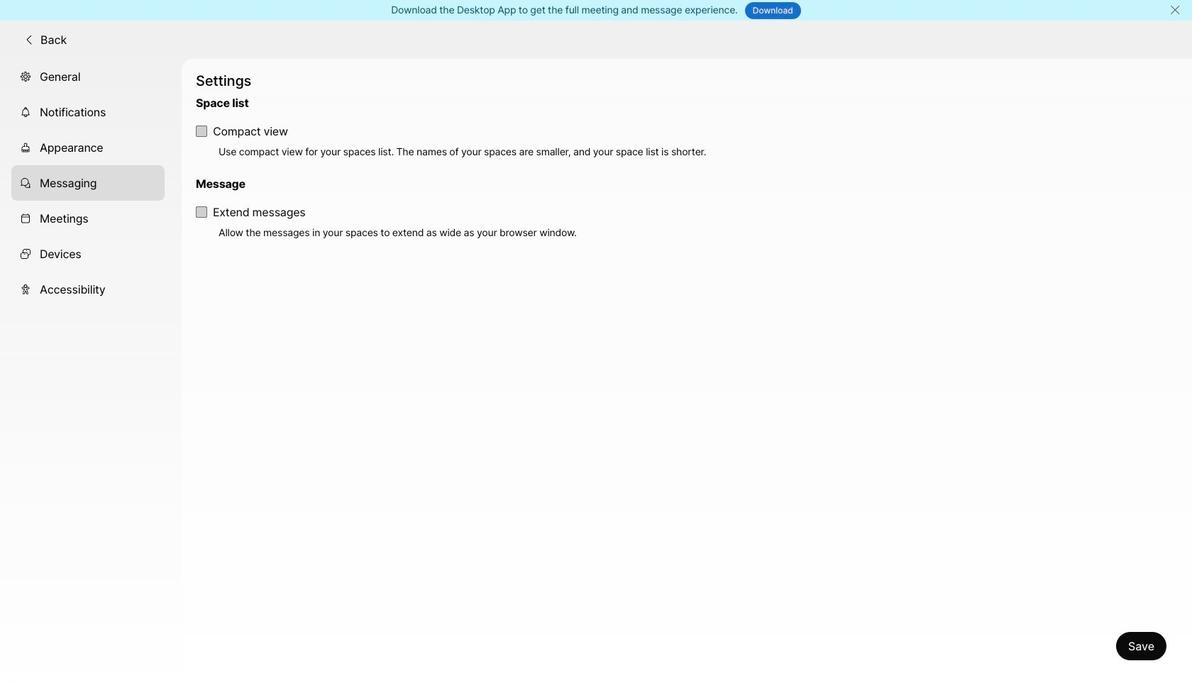 Task type: describe. For each thing, give the bounding box(es) containing it.
notifications tab
[[11, 94, 165, 130]]

appearance tab
[[11, 130, 165, 165]]

accessibility tab
[[11, 272, 165, 307]]

meetings tab
[[11, 201, 165, 236]]



Task type: locate. For each thing, give the bounding box(es) containing it.
settings navigation
[[0, 59, 182, 684]]

messaging tab
[[11, 165, 165, 201]]

general tab
[[11, 59, 165, 94]]

devices tab
[[11, 236, 165, 272]]

cancel_16 image
[[1170, 4, 1181, 16]]



Task type: vqa. For each thing, say whether or not it's contained in the screenshot.
the Untitled list item
no



